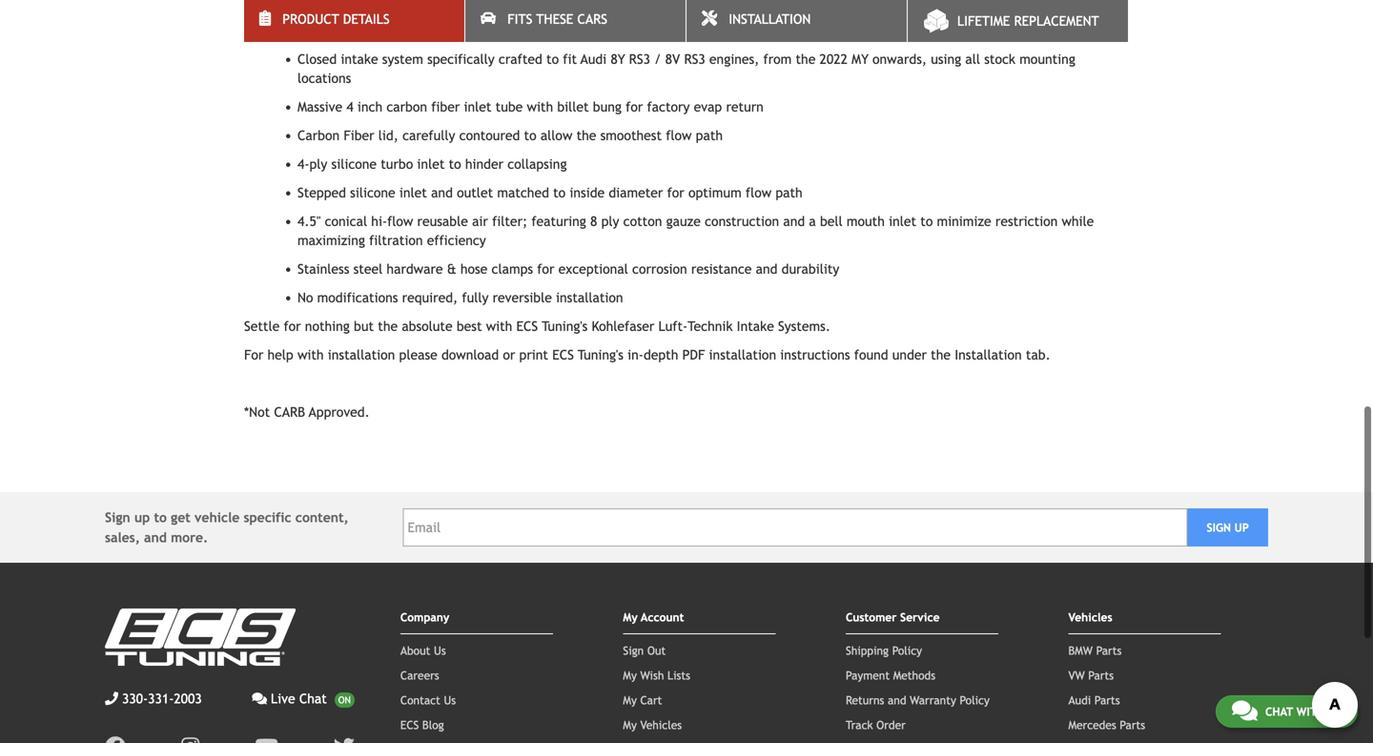 Task type: describe. For each thing, give the bounding box(es) containing it.
0 horizontal spatial stock
[[777, 23, 808, 38]]

vw
[[1069, 669, 1085, 682]]

with right the help
[[298, 347, 324, 363]]

1 horizontal spatial installation
[[955, 347, 1022, 363]]

mounting inside the closed intake system specifically crafted to fit audi  8y rs3 2.5t engine, from the 2022 my, using all stock mounting locations flow bench results show a 27% average gain in flow rate with ecs intake versus stock airbox
[[939, 4, 995, 19]]

my vehicles link
[[623, 718, 682, 732]]

results
[[370, 23, 409, 38]]

stepped
[[298, 185, 346, 200]]

average
[[484, 23, 531, 38]]

0 vertical spatial vehicles
[[1069, 611, 1113, 624]]

billet
[[557, 99, 589, 114]]

all inside the closed intake system specifically crafted to fit audi  8y rs3 2.5t engine, from the 2022 my, using all stock mounting locations flow bench results show a 27% average gain in flow rate with ecs intake versus stock airbox
[[885, 4, 899, 19]]

construction
[[705, 214, 779, 229]]

mounting inside closed intake system specifically crafted to fit audi 8y rs3 / 8v rs3 engines, from the 2022 my onwards, using all stock mounting locations
[[1020, 52, 1076, 67]]

shipping policy link
[[846, 644, 922, 657]]

in
[[564, 23, 575, 38]]

for
[[244, 347, 264, 363]]

audi parts
[[1069, 693, 1120, 707]]

to left inside
[[553, 185, 566, 200]]

show
[[413, 23, 443, 38]]

careers link
[[401, 669, 439, 682]]

my for my vehicles
[[623, 718, 637, 732]]

ecs blog link
[[401, 718, 444, 732]]

inlet up contoured
[[464, 99, 492, 114]]

intake for 2022 my
[[341, 52, 378, 67]]

required,
[[402, 290, 458, 305]]

depth
[[644, 347, 679, 363]]

audi parts link
[[1069, 693, 1120, 707]]

restriction
[[996, 214, 1058, 229]]

help
[[268, 347, 294, 363]]

0 horizontal spatial policy
[[893, 644, 922, 657]]

parts for bmw parts
[[1097, 644, 1122, 657]]

engines,
[[710, 52, 760, 67]]

track
[[846, 718, 873, 732]]

bmw parts link
[[1069, 644, 1122, 657]]

contact
[[401, 693, 441, 707]]

lists
[[668, 669, 691, 682]]

my wish lists link
[[623, 669, 691, 682]]

1 rs3 from the left
[[629, 52, 650, 67]]

inlet down turbo
[[400, 185, 427, 200]]

ecs right print
[[552, 347, 574, 363]]

careers
[[401, 669, 439, 682]]

installation link
[[687, 0, 907, 42]]

from inside closed intake system specifically crafted to fit audi 8y rs3 / 8v rs3 engines, from the 2022 my onwards, using all stock mounting locations
[[764, 52, 792, 67]]

more.
[[171, 530, 208, 545]]

0 vertical spatial stock
[[903, 4, 935, 19]]

lifetime replacement
[[958, 13, 1100, 29]]

air
[[472, 214, 488, 229]]

the right but
[[378, 319, 398, 334]]

durability
[[782, 261, 840, 277]]

outlet
[[457, 185, 493, 200]]

my for my account
[[623, 611, 638, 624]]

to inside closed intake system specifically crafted to fit audi 8y rs3 / 8v rs3 engines, from the 2022 my onwards, using all stock mounting locations
[[547, 52, 559, 67]]

4-
[[298, 156, 310, 172]]

account
[[641, 611, 684, 624]]

audi for 8y
[[581, 52, 607, 67]]

collapsing
[[508, 156, 567, 172]]

bell
[[820, 214, 843, 229]]

crafted for 27%
[[499, 4, 543, 19]]

4-ply silicone turbo inlet to hinder collapsing
[[298, 156, 567, 172]]

flow
[[298, 23, 326, 38]]

fiber
[[344, 128, 374, 143]]

to left allow
[[524, 128, 537, 143]]

mercedes parts link
[[1069, 718, 1146, 732]]

2 horizontal spatial installation
[[709, 347, 777, 363]]

sign for sign out
[[623, 644, 644, 657]]

my account
[[623, 611, 684, 624]]

conical hi-
[[325, 214, 387, 229]]

intake
[[737, 319, 774, 334]]

mouth
[[847, 214, 885, 229]]

payment methods link
[[846, 669, 936, 682]]

content,
[[295, 510, 349, 525]]

fiber
[[431, 99, 460, 114]]

330-331-2003 link
[[105, 689, 202, 709]]

modifications
[[317, 290, 398, 305]]

reusable
[[417, 214, 468, 229]]

2022 my, using
[[794, 4, 880, 19]]

payment methods
[[846, 669, 936, 682]]

ecs left blog
[[401, 718, 419, 732]]

sign up
[[1207, 521, 1249, 534]]

locations inside the closed intake system specifically crafted to fit audi  8y rs3 2.5t engine, from the 2022 my, using all stock mounting locations flow bench results show a 27% average gain in flow rate with ecs intake versus stock airbox
[[999, 4, 1052, 19]]

1 horizontal spatial installation
[[556, 290, 623, 305]]

track order link
[[846, 718, 906, 732]]

my cart
[[623, 693, 662, 707]]

cars
[[578, 11, 608, 27]]

sign out
[[623, 644, 666, 657]]

parts for mercedes parts
[[1120, 718, 1146, 732]]

carbon
[[298, 128, 340, 143]]

blog
[[422, 718, 444, 732]]

tuning's for in-
[[578, 347, 624, 363]]

2003
[[174, 691, 202, 706]]

contoured
[[459, 128, 520, 143]]

customer service
[[846, 611, 940, 624]]

sign out link
[[623, 644, 666, 657]]

returns
[[846, 693, 885, 707]]

0 horizontal spatial installation
[[729, 11, 811, 27]]

for right settle
[[284, 319, 301, 334]]

1 horizontal spatial policy
[[960, 693, 990, 707]]

specifically for 27%
[[427, 4, 495, 19]]

bmw parts
[[1069, 644, 1122, 657]]

under
[[893, 347, 927, 363]]

versus
[[736, 23, 773, 38]]

onwards, using
[[873, 52, 962, 67]]

chat with us link
[[1216, 695, 1358, 728]]

the inside closed intake system specifically crafted to fit audi 8y rs3 / 8v rs3 engines, from the 2022 my onwards, using all stock mounting locations
[[796, 52, 816, 67]]

facebook logo image
[[105, 736, 126, 743]]

4.5" conical hi-flow reusable air filter; featuring 8 ply cotton gauze construction and a bell mouth inlet to minimize restriction while maximizing filtration efficiency
[[298, 214, 1094, 248]]

2 rs3 from the left
[[684, 52, 706, 67]]

parts for audi parts
[[1095, 693, 1120, 707]]

us inside chat with us link
[[1328, 705, 1342, 718]]

phone image
[[105, 692, 118, 705]]

1 vertical spatial silicone
[[350, 185, 396, 200]]

download
[[442, 347, 499, 363]]

inside
[[570, 185, 605, 200]]

vw parts link
[[1069, 669, 1114, 682]]

closed intake system specifically crafted to fit audi 8y rs3 / 8v rs3 engines, from the 2022 my onwards, using all stock mounting locations
[[298, 52, 1076, 86]]

inlet inside 4.5" conical hi-flow reusable air filter; featuring 8 ply cotton gauze construction and a bell mouth inlet to minimize restriction while maximizing filtration efficiency
[[889, 214, 917, 229]]

crafted for locations
[[499, 52, 543, 67]]

and inside 4.5" conical hi-flow reusable air filter; featuring 8 ply cotton gauze construction and a bell mouth inlet to minimize restriction while maximizing filtration efficiency
[[783, 214, 805, 229]]

system for 27%
[[382, 4, 423, 19]]

to inside sign up to get vehicle specific content, sales, and more.
[[154, 510, 167, 525]]

live chat
[[271, 691, 327, 706]]

system for locations
[[382, 52, 423, 67]]

flow down factory
[[666, 128, 692, 143]]

settle
[[244, 319, 280, 334]]

product details link
[[244, 0, 465, 42]]

bung
[[593, 99, 622, 114]]

get
[[171, 510, 191, 525]]

my for my cart
[[623, 693, 637, 707]]

locations inside closed intake system specifically crafted to fit audi 8y rs3 / 8v rs3 engines, from the 2022 my onwards, using all stock mounting locations
[[298, 71, 351, 86]]



Task type: vqa. For each thing, say whether or not it's contained in the screenshot.
cotton
yes



Task type: locate. For each thing, give the bounding box(es) containing it.
policy right warranty
[[960, 693, 990, 707]]

about
[[401, 644, 431, 657]]

ecs inside the closed intake system specifically crafted to fit audi  8y rs3 2.5t engine, from the 2022 my, using all stock mounting locations flow bench results show a 27% average gain in flow rate with ecs intake versus stock airbox
[[669, 23, 690, 38]]

lifetime
[[958, 13, 1010, 29]]

mounting
[[939, 4, 995, 19], [1020, 52, 1076, 67]]

stock right versus
[[777, 23, 808, 38]]

parts right mercedes
[[1120, 718, 1146, 732]]

intake inside closed intake system specifically crafted to fit audi 8y rs3 / 8v rs3 engines, from the 2022 my onwards, using all stock mounting locations
[[341, 52, 378, 67]]

exceptional
[[559, 261, 628, 277]]

0 horizontal spatial all
[[885, 4, 899, 19]]

from down versus
[[764, 52, 792, 67]]

ply right the 8
[[602, 214, 619, 229]]

stock up onwards, using
[[903, 4, 935, 19]]

closed inside the closed intake system specifically crafted to fit audi  8y rs3 2.5t engine, from the 2022 my, using all stock mounting locations flow bench results show a 27% average gain in flow rate with ecs intake versus stock airbox
[[298, 4, 337, 19]]

sign for sign up to get vehicle specific content, sales, and more.
[[105, 510, 130, 525]]

the inside the closed intake system specifically crafted to fit audi  8y rs3 2.5t engine, from the 2022 my, using all stock mounting locations flow bench results show a 27% average gain in flow rate with ecs intake versus stock airbox
[[770, 4, 790, 19]]

with right comments image
[[1297, 705, 1325, 718]]

ecs tuning image
[[105, 609, 296, 666]]

2022 my
[[820, 52, 869, 67]]

up inside button
[[1235, 521, 1249, 534]]

2 vertical spatial stock
[[985, 52, 1016, 67]]

1 vertical spatial mounting
[[1020, 52, 1076, 67]]

pdf
[[683, 347, 705, 363]]

1 horizontal spatial ply
[[602, 214, 619, 229]]

system inside closed intake system specifically crafted to fit audi 8y rs3 / 8v rs3 engines, from the 2022 my onwards, using all stock mounting locations
[[382, 52, 423, 67]]

tuning's for kohlefaser
[[542, 319, 588, 334]]

intake down bench
[[341, 52, 378, 67]]

product
[[283, 11, 339, 27]]

2 horizontal spatial sign
[[1207, 521, 1231, 534]]

fit inside the closed intake system specifically crafted to fit audi  8y rs3 2.5t engine, from the 2022 my, using all stock mounting locations flow bench results show a 27% average gain in flow rate with ecs intake versus stock airbox
[[563, 4, 577, 19]]

331-
[[148, 691, 174, 706]]

specifically for locations
[[427, 52, 495, 67]]

1 vertical spatial a
[[809, 214, 816, 229]]

live
[[271, 691, 295, 706]]

path down evap
[[696, 128, 723, 143]]

twitter logo image
[[334, 736, 355, 743]]

technik
[[688, 319, 733, 334]]

carb
[[274, 404, 305, 420]]

the right allow
[[577, 128, 597, 143]]

1 my from the top
[[623, 611, 638, 624]]

0 horizontal spatial up
[[134, 510, 150, 525]]

1 horizontal spatial a
[[809, 214, 816, 229]]

1 vertical spatial locations
[[298, 71, 351, 86]]

and up order
[[888, 693, 907, 707]]

all up onwards, using
[[885, 4, 899, 19]]

warranty
[[910, 693, 957, 707]]

1 vertical spatial audi
[[581, 52, 607, 67]]

mounting up onwards, using
[[939, 4, 995, 19]]

from up versus
[[738, 4, 766, 19]]

0 vertical spatial policy
[[893, 644, 922, 657]]

0 horizontal spatial a
[[447, 23, 454, 38]]

parts
[[1097, 644, 1122, 657], [1089, 669, 1114, 682], [1095, 693, 1120, 707], [1120, 718, 1146, 732]]

rs3 left /
[[629, 52, 650, 67]]

1 closed from the top
[[298, 4, 337, 19]]

tuning's
[[542, 319, 588, 334], [578, 347, 624, 363]]

reversible
[[493, 290, 552, 305]]

1 horizontal spatial sign
[[623, 644, 644, 657]]

1 horizontal spatial path
[[776, 185, 803, 200]]

policy up the methods at the right bottom
[[893, 644, 922, 657]]

3 my from the top
[[623, 693, 637, 707]]

parts for vw parts
[[1089, 669, 1114, 682]]

0 vertical spatial path
[[696, 128, 723, 143]]

installation up engines,
[[729, 11, 811, 27]]

rate
[[609, 23, 634, 38]]

to left 'hinder'
[[449, 156, 461, 172]]

intake down engine,
[[694, 23, 732, 38]]

1 horizontal spatial vehicles
[[1069, 611, 1113, 624]]

with
[[638, 23, 665, 38], [527, 99, 553, 114], [486, 319, 513, 334], [298, 347, 324, 363], [1297, 705, 1325, 718]]

audi inside the closed intake system specifically crafted to fit audi  8y rs3 2.5t engine, from the 2022 my, using all stock mounting locations flow bench results show a 27% average gain in flow rate with ecs intake versus stock airbox
[[581, 4, 607, 19]]

crafted down average
[[499, 52, 543, 67]]

1 vertical spatial ply
[[602, 214, 619, 229]]

my down my cart link on the bottom left of the page
[[623, 718, 637, 732]]

flow
[[579, 23, 605, 38], [666, 128, 692, 143], [746, 185, 772, 200], [387, 214, 413, 229]]

4 my from the top
[[623, 718, 637, 732]]

engine,
[[689, 4, 734, 19]]

with right tube
[[527, 99, 553, 114]]

1 horizontal spatial all
[[966, 52, 981, 67]]

0 horizontal spatial path
[[696, 128, 723, 143]]

my for my wish lists
[[623, 669, 637, 682]]

a inside the closed intake system specifically crafted to fit audi  8y rs3 2.5t engine, from the 2022 my, using all stock mounting locations flow bench results show a 27% average gain in flow rate with ecs intake versus stock airbox
[[447, 23, 454, 38]]

matched
[[497, 185, 549, 200]]

diameter
[[609, 185, 663, 200]]

system
[[382, 4, 423, 19], [382, 52, 423, 67]]

and right sales,
[[144, 530, 167, 545]]

0 horizontal spatial chat
[[299, 691, 327, 706]]

4
[[347, 99, 354, 114]]

to left get
[[154, 510, 167, 525]]

1 vertical spatial stock
[[777, 23, 808, 38]]

Email email field
[[403, 508, 1188, 547]]

*not carb approved.
[[244, 404, 370, 420]]

and up reusable
[[431, 185, 453, 200]]

approved.
[[309, 404, 370, 420]]

us right "contact"
[[444, 693, 456, 707]]

minimize
[[937, 214, 992, 229]]

fit inside closed intake system specifically crafted to fit audi 8y rs3 / 8v rs3 engines, from the 2022 my onwards, using all stock mounting locations
[[563, 52, 577, 67]]

0 vertical spatial installation
[[729, 11, 811, 27]]

0 vertical spatial fit
[[563, 4, 577, 19]]

settle for nothing but the absolute best with ecs tuning's kohlefaser luft-technik intake systems.
[[244, 319, 835, 334]]

sales,
[[105, 530, 140, 545]]

0 vertical spatial system
[[382, 4, 423, 19]]

about us
[[401, 644, 446, 657]]

fit for engine,
[[563, 4, 577, 19]]

1 vertical spatial system
[[382, 52, 423, 67]]

fit up in
[[563, 4, 577, 19]]

1 vertical spatial closed
[[298, 52, 337, 67]]

crafted inside the closed intake system specifically crafted to fit audi  8y rs3 2.5t engine, from the 2022 my, using all stock mounting locations flow bench results show a 27% average gain in flow rate with ecs intake versus stock airbox
[[499, 4, 543, 19]]

to inside the closed intake system specifically crafted to fit audi  8y rs3 2.5t engine, from the 2022 my, using all stock mounting locations flow bench results show a 27% average gain in flow rate with ecs intake versus stock airbox
[[547, 4, 559, 19]]

2 fit from the top
[[563, 52, 577, 67]]

1 horizontal spatial locations
[[999, 4, 1052, 19]]

and left bell
[[783, 214, 805, 229]]

installation down exceptional
[[556, 290, 623, 305]]

stainless
[[298, 261, 349, 277]]

tube
[[496, 99, 523, 114]]

and left 'durability'
[[756, 261, 778, 277]]

2 crafted from the top
[[499, 52, 543, 67]]

system inside the closed intake system specifically crafted to fit audi  8y rs3 2.5t engine, from the 2022 my, using all stock mounting locations flow bench results show a 27% average gain in flow rate with ecs intake versus stock airbox
[[382, 4, 423, 19]]

details
[[343, 11, 390, 27]]

to down gain
[[547, 52, 559, 67]]

intake up bench
[[341, 4, 378, 19]]

product details
[[283, 11, 390, 27]]

installation down intake
[[709, 347, 777, 363]]

mounting down replacement
[[1020, 52, 1076, 67]]

0 horizontal spatial mounting
[[939, 4, 995, 19]]

0 vertical spatial tuning's
[[542, 319, 588, 334]]

fit down in
[[563, 52, 577, 67]]

sign inside button
[[1207, 521, 1231, 534]]

0 horizontal spatial vehicles
[[641, 718, 682, 732]]

closed for closed intake system specifically crafted to fit audi  8y rs3 2.5t engine, from the 2022 my, using all stock mounting locations flow bench results show a 27% average gain in flow rate with ecs intake versus stock airbox
[[298, 4, 337, 19]]

0 horizontal spatial sign
[[105, 510, 130, 525]]

us
[[434, 644, 446, 657], [444, 693, 456, 707], [1328, 705, 1342, 718]]

1 vertical spatial crafted
[[499, 52, 543, 67]]

the down airbox
[[796, 52, 816, 67]]

chat with us
[[1266, 705, 1342, 718]]

a left bell
[[809, 214, 816, 229]]

please
[[399, 347, 438, 363]]

to left minimize
[[921, 214, 933, 229]]

massive
[[298, 99, 343, 114]]

tuning's up print
[[542, 319, 588, 334]]

tuning's left the 'in-'
[[578, 347, 624, 363]]

to inside 4.5" conical hi-flow reusable air filter; featuring 8 ply cotton gauze construction and a bell mouth inlet to minimize restriction while maximizing filtration efficiency
[[921, 214, 933, 229]]

and inside sign up to get vehicle specific content, sales, and more.
[[144, 530, 167, 545]]

flow right in
[[579, 23, 605, 38]]

1 vertical spatial path
[[776, 185, 803, 200]]

gain
[[535, 23, 560, 38]]

2 vertical spatial intake
[[341, 52, 378, 67]]

intake for flow
[[341, 4, 378, 19]]

silicone down the fiber
[[332, 156, 377, 172]]

0 vertical spatial all
[[885, 4, 899, 19]]

the right under
[[931, 347, 951, 363]]

1 system from the top
[[382, 4, 423, 19]]

vehicle
[[195, 510, 240, 525]]

closed up the flow
[[298, 4, 337, 19]]

1 specifically from the top
[[427, 4, 495, 19]]

parts up mercedes parts link
[[1095, 693, 1120, 707]]

specifically up 27%
[[427, 4, 495, 19]]

absolute
[[402, 319, 453, 334]]

1 fit from the top
[[563, 4, 577, 19]]

for right clamps at the top left of the page
[[537, 261, 555, 277]]

sign for sign up
[[1207, 521, 1231, 534]]

mercedes
[[1069, 718, 1117, 732]]

found
[[854, 347, 889, 363]]

these
[[536, 11, 574, 27]]

2 horizontal spatial stock
[[985, 52, 1016, 67]]

2 specifically from the top
[[427, 52, 495, 67]]

no modifications required, fully reversible installation
[[298, 290, 623, 305]]

chat right live
[[299, 691, 327, 706]]

1 vertical spatial vehicles
[[641, 718, 682, 732]]

replacement
[[1014, 13, 1100, 29]]

installation down but
[[328, 347, 395, 363]]

the up versus
[[770, 4, 790, 19]]

1 vertical spatial specifically
[[427, 52, 495, 67]]

0 vertical spatial crafted
[[499, 4, 543, 19]]

path up construction
[[776, 185, 803, 200]]

1 vertical spatial intake
[[694, 23, 732, 38]]

chat right comments image
[[1266, 705, 1294, 718]]

ply inside 4.5" conical hi-flow reusable air filter; featuring 8 ply cotton gauze construction and a bell mouth inlet to minimize restriction while maximizing filtration efficiency
[[602, 214, 619, 229]]

with right best at the top left of page
[[486, 319, 513, 334]]

system down results
[[382, 52, 423, 67]]

from inside the closed intake system specifically crafted to fit audi  8y rs3 2.5t engine, from the 2022 my, using all stock mounting locations flow bench results show a 27% average gain in flow rate with ecs intake versus stock airbox
[[738, 4, 766, 19]]

crafted up average
[[499, 4, 543, 19]]

crafted inside closed intake system specifically crafted to fit audi 8y rs3 / 8v rs3 engines, from the 2022 my onwards, using all stock mounting locations
[[499, 52, 543, 67]]

inlet down carefully
[[417, 156, 445, 172]]

stock inside closed intake system specifically crafted to fit audi 8y rs3 / 8v rs3 engines, from the 2022 my onwards, using all stock mounting locations
[[985, 52, 1016, 67]]

/
[[654, 52, 661, 67]]

audi for engine,
[[581, 4, 607, 19]]

rs3 right 8v
[[684, 52, 706, 67]]

vw parts
[[1069, 669, 1114, 682]]

shipping policy
[[846, 644, 922, 657]]

for right bung
[[626, 99, 643, 114]]

my left cart
[[623, 693, 637, 707]]

closed for closed intake system specifically crafted to fit audi 8y rs3 / 8v rs3 engines, from the 2022 my onwards, using all stock mounting locations
[[298, 52, 337, 67]]

my left account
[[623, 611, 638, 624]]

flow inside 4.5" conical hi-flow reusable air filter; featuring 8 ply cotton gauze construction and a bell mouth inlet to minimize restriction while maximizing filtration efficiency
[[387, 214, 413, 229]]

inlet right mouth
[[889, 214, 917, 229]]

0 vertical spatial mounting
[[939, 4, 995, 19]]

silicone up the conical hi-
[[350, 185, 396, 200]]

& hose
[[447, 261, 488, 277]]

a
[[447, 23, 454, 38], [809, 214, 816, 229]]

filter;
[[492, 214, 528, 229]]

parts right bmw
[[1097, 644, 1122, 657]]

closed inside closed intake system specifically crafted to fit audi 8y rs3 / 8v rs3 engines, from the 2022 my onwards, using all stock mounting locations
[[298, 52, 337, 67]]

nothing
[[305, 319, 350, 334]]

silicone
[[332, 156, 377, 172], [350, 185, 396, 200]]

0 horizontal spatial installation
[[328, 347, 395, 363]]

fully
[[462, 290, 489, 305]]

comments image
[[252, 692, 267, 705]]

fit for 8y
[[563, 52, 577, 67]]

my cart link
[[623, 693, 662, 707]]

print
[[519, 347, 548, 363]]

0 horizontal spatial locations
[[298, 71, 351, 86]]

a left 27%
[[447, 23, 454, 38]]

flow up filtration
[[387, 214, 413, 229]]

1 horizontal spatial mounting
[[1020, 52, 1076, 67]]

instagram logo image
[[181, 736, 200, 743]]

fit
[[563, 4, 577, 19], [563, 52, 577, 67]]

vehicles down cart
[[641, 718, 682, 732]]

fits these cars
[[508, 11, 608, 27]]

returns and warranty policy link
[[846, 693, 990, 707]]

gauze
[[666, 214, 701, 229]]

audi inside closed intake system specifically crafted to fit audi 8y rs3 / 8v rs3 engines, from the 2022 my onwards, using all stock mounting locations
[[581, 52, 607, 67]]

kohlefaser
[[592, 319, 655, 334]]

1 vertical spatial fit
[[563, 52, 577, 67]]

1 vertical spatial from
[[764, 52, 792, 67]]

return
[[726, 99, 764, 114]]

system up results
[[382, 4, 423, 19]]

0 horizontal spatial ply
[[310, 156, 327, 172]]

stepped silicone inlet and outlet matched to inside diameter for optimum flow path
[[298, 185, 803, 200]]

0 horizontal spatial rs3
[[629, 52, 650, 67]]

turbo
[[381, 156, 413, 172]]

2 closed from the top
[[298, 52, 337, 67]]

ecs up 8v
[[669, 23, 690, 38]]

0 vertical spatial locations
[[999, 4, 1052, 19]]

us for about us
[[434, 644, 446, 657]]

sign inside sign up to get vehicle specific content, sales, and more.
[[105, 510, 130, 525]]

flow inside the closed intake system specifically crafted to fit audi  8y rs3 2.5t engine, from the 2022 my, using all stock mounting locations flow bench results show a 27% average gain in flow rate with ecs intake versus stock airbox
[[579, 23, 605, 38]]

all inside closed intake system specifically crafted to fit audi 8y rs3 / 8v rs3 engines, from the 2022 my onwards, using all stock mounting locations
[[966, 52, 981, 67]]

for help with installation please download or print ecs tuning's in-depth pdf installation instructions found under the installation tab.
[[244, 347, 1051, 363]]

1 horizontal spatial chat
[[1266, 705, 1294, 718]]

clamps
[[492, 261, 533, 277]]

8
[[590, 214, 598, 229]]

fits
[[508, 11, 533, 27]]

flow up construction
[[746, 185, 772, 200]]

stock down 'lifetime'
[[985, 52, 1016, 67]]

my
[[623, 611, 638, 624], [623, 669, 637, 682], [623, 693, 637, 707], [623, 718, 637, 732]]

us right about at the bottom left of page
[[434, 644, 446, 657]]

company
[[401, 611, 449, 624]]

2 my from the top
[[623, 669, 637, 682]]

specifically inside closed intake system specifically crafted to fit audi 8y rs3 / 8v rs3 engines, from the 2022 my onwards, using all stock mounting locations
[[427, 52, 495, 67]]

2 system from the top
[[382, 52, 423, 67]]

0 vertical spatial silicone
[[332, 156, 377, 172]]

with inside the closed intake system specifically crafted to fit audi  8y rs3 2.5t engine, from the 2022 my, using all stock mounting locations flow bench results show a 27% average gain in flow rate with ecs intake versus stock airbox
[[638, 23, 665, 38]]

1 vertical spatial installation
[[955, 347, 1022, 363]]

to up gain
[[547, 4, 559, 19]]

about us link
[[401, 644, 446, 657]]

1 horizontal spatial up
[[1235, 521, 1249, 534]]

vehicles up bmw parts at the bottom of page
[[1069, 611, 1113, 624]]

1 horizontal spatial rs3
[[684, 52, 706, 67]]

1 horizontal spatial stock
[[903, 4, 935, 19]]

closed down the flow
[[298, 52, 337, 67]]

0 vertical spatial intake
[[341, 4, 378, 19]]

0 vertical spatial ply
[[310, 156, 327, 172]]

ply down carbon
[[310, 156, 327, 172]]

0 vertical spatial from
[[738, 4, 766, 19]]

1 crafted from the top
[[499, 4, 543, 19]]

0 vertical spatial closed
[[298, 4, 337, 19]]

comments image
[[1232, 699, 1258, 722]]

up for sign up
[[1235, 521, 1249, 534]]

youtube logo image
[[255, 736, 278, 743]]

us right comments image
[[1328, 705, 1342, 718]]

specifically down 27%
[[427, 52, 495, 67]]

us for contact us
[[444, 693, 456, 707]]

with up /
[[638, 23, 665, 38]]

ecs down reversible
[[517, 319, 538, 334]]

all down 'lifetime'
[[966, 52, 981, 67]]

0 vertical spatial a
[[447, 23, 454, 38]]

my left wish
[[623, 669, 637, 682]]

0 vertical spatial audi
[[581, 4, 607, 19]]

up inside sign up to get vehicle specific content, sales, and more.
[[134, 510, 150, 525]]

intake
[[341, 4, 378, 19], [694, 23, 732, 38], [341, 52, 378, 67]]

carbon
[[387, 99, 427, 114]]

sign up to get vehicle specific content, sales, and more.
[[105, 510, 349, 545]]

0 vertical spatial specifically
[[427, 4, 495, 19]]

1 vertical spatial tuning's
[[578, 347, 624, 363]]

parts right vw
[[1089, 669, 1114, 682]]

shipping
[[846, 644, 889, 657]]

2 vertical spatial audi
[[1069, 693, 1091, 707]]

1 vertical spatial all
[[966, 52, 981, 67]]

installation left tab.
[[955, 347, 1022, 363]]

1 vertical spatial policy
[[960, 693, 990, 707]]

up for sign up to get vehicle specific content, sales, and more.
[[134, 510, 150, 525]]

specifically inside the closed intake system specifically crafted to fit audi  8y rs3 2.5t engine, from the 2022 my, using all stock mounting locations flow bench results show a 27% average gain in flow rate with ecs intake versus stock airbox
[[427, 4, 495, 19]]

a inside 4.5" conical hi-flow reusable air filter; featuring 8 ply cotton gauze construction and a bell mouth inlet to minimize restriction while maximizing filtration efficiency
[[809, 214, 816, 229]]

for up gauze
[[667, 185, 685, 200]]



